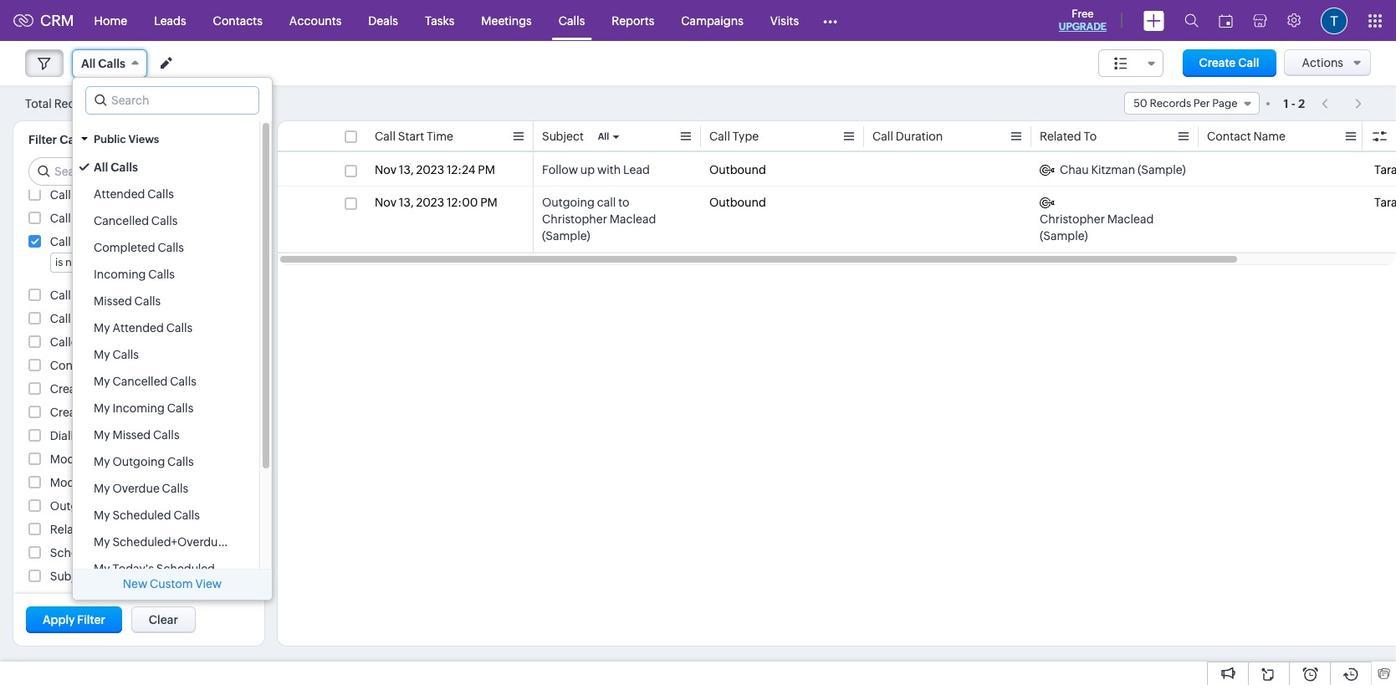 Task type: vqa. For each thing, say whether or not it's contained in the screenshot.
"Products" inside Import Products link
no



Task type: describe. For each thing, give the bounding box(es) containing it.
1 vertical spatial all
[[598, 131, 609, 141]]

1 horizontal spatial contact
[[1207, 130, 1251, 143]]

follow up with lead
[[542, 163, 650, 177]]

filter calls by
[[28, 133, 103, 146]]

search element
[[1175, 0, 1209, 41]]

my for my cancelled calls
[[94, 375, 110, 388]]

apply filter button
[[26, 607, 122, 633]]

calls link
[[545, 0, 598, 41]]

time down incoming calls
[[102, 289, 129, 302]]

time up nov 13, 2023 12:24 pm in the left top of the page
[[427, 130, 453, 143]]

calls left for
[[227, 535, 253, 549]]

caller
[[50, 335, 82, 349]]

(sample) for christopher maclead (sample)
[[1040, 229, 1088, 243]]

contacts
[[213, 14, 263, 27]]

my cancelled calls
[[94, 375, 196, 388]]

public
[[94, 133, 126, 146]]

per
[[1194, 97, 1210, 110]]

calls up my cancelled calls
[[166, 321, 193, 335]]

outgoing inside the public views region
[[112, 455, 165, 469]]

result
[[73, 235, 107, 248]]

christopher maclead (sample)
[[1040, 213, 1154, 243]]

contacts link
[[200, 0, 276, 41]]

1
[[1284, 97, 1289, 110]]

nov 13, 2023 12:24 pm
[[375, 163, 495, 177]]

my for my calls
[[94, 348, 110, 361]]

my attended calls
[[94, 321, 193, 335]]

view
[[195, 577, 222, 591]]

my outgoing calls
[[94, 455, 194, 469]]

accounts
[[289, 14, 342, 27]]

chau kitzman (sample)
[[1060, 163, 1186, 177]]

call inside "button"
[[1238, 56, 1260, 69]]

calls down my cancelled calls
[[167, 402, 193, 415]]

campaigns link
[[668, 0, 757, 41]]

duration
[[896, 130, 943, 143]]

follow
[[542, 163, 578, 177]]

created for created time
[[50, 406, 94, 419]]

tara for christopher maclead (sample)
[[1375, 196, 1396, 209]]

today's
[[112, 562, 154, 576]]

cancelled calls
[[94, 214, 178, 228]]

meetings link
[[468, 0, 545, 41]]

calls up status
[[162, 482, 188, 495]]

total
[[25, 97, 52, 110]]

new
[[123, 577, 147, 591]]

12:00
[[447, 196, 478, 209]]

reports link
[[598, 0, 668, 41]]

call 
[[1375, 130, 1396, 143]]

overdue
[[112, 482, 160, 495]]

1 - 2
[[1284, 97, 1305, 110]]

outbound for follow up with lead
[[709, 163, 766, 177]]

tasks link
[[412, 0, 468, 41]]

create call button
[[1183, 49, 1276, 77]]

views
[[129, 133, 159, 146]]

calls up my overdue calls
[[167, 455, 194, 469]]

0 horizontal spatial call type
[[50, 312, 100, 325]]

call
[[597, 196, 616, 209]]

pm for nov 13, 2023 12:24 pm
[[478, 163, 495, 177]]

my for my missed calls
[[94, 428, 110, 442]]

0 vertical spatial crm
[[40, 12, 74, 29]]

meetings
[[481, 14, 532, 27]]

calls down "cancelled calls"
[[158, 241, 184, 254]]

1 horizontal spatial name
[[1254, 130, 1286, 143]]

calls down public views in the left top of the page
[[111, 161, 138, 174]]

13, for nov 13, 2023 12:24 pm
[[399, 163, 414, 177]]

calendar image
[[1219, 14, 1233, 27]]

to
[[618, 196, 630, 209]]

public views
[[94, 133, 159, 146]]

calls up my incoming calls
[[170, 375, 196, 388]]

profile image
[[1321, 7, 1348, 34]]

0 vertical spatial incoming
[[94, 268, 146, 281]]

outbound for outgoing call to christopher maclead (sample)
[[709, 196, 766, 209]]

-
[[1291, 97, 1296, 110]]

All Calls field
[[72, 49, 147, 78]]

1 vertical spatial contact
[[50, 359, 94, 372]]

1 horizontal spatial subject
[[542, 130, 584, 143]]

deals
[[368, 14, 398, 27]]

scheduled in crm
[[50, 546, 150, 560]]

0 vertical spatial to
[[1084, 130, 1097, 143]]

my missed calls
[[94, 428, 179, 442]]

created for created by
[[50, 382, 94, 396]]

owner
[[73, 188, 110, 202]]

call inside call result is not empty
[[50, 235, 71, 248]]

search image
[[1185, 13, 1199, 28]]

lead
[[623, 163, 650, 177]]

create call
[[1199, 56, 1260, 69]]

free
[[1072, 8, 1094, 20]]

clear
[[149, 613, 178, 627]]

maclead inside christopher maclead (sample)
[[1108, 213, 1154, 226]]

is not empty field
[[50, 253, 135, 273]]

create menu element
[[1134, 0, 1175, 41]]

calls up "completed calls"
[[151, 214, 178, 228]]

1 horizontal spatial call type
[[709, 130, 759, 143]]

calls up my scheduled+overdue calls for today
[[173, 509, 200, 522]]

my for my today's scheduled calls
[[94, 562, 110, 576]]

completed
[[94, 241, 155, 254]]

50 records per page
[[1134, 97, 1238, 110]]

dialled
[[50, 429, 88, 443]]

all inside field
[[81, 57, 96, 70]]

tasks
[[425, 14, 455, 27]]

leads
[[154, 14, 186, 27]]

christopher maclead (sample) link
[[1040, 194, 1191, 244]]

my overdue calls
[[94, 482, 188, 495]]

new custom view link
[[73, 570, 272, 600]]

actions
[[1302, 56, 1344, 69]]

1 horizontal spatial related to
[[1040, 130, 1097, 143]]

is
[[55, 256, 63, 269]]

completed calls
[[94, 241, 184, 254]]

free upgrade
[[1059, 8, 1107, 33]]

caller id
[[50, 335, 96, 349]]

crm link
[[13, 12, 74, 29]]

chau
[[1060, 163, 1089, 177]]

maclead inside outgoing call to christopher maclead (sample)
[[610, 213, 656, 226]]

0 horizontal spatial start
[[73, 289, 100, 302]]

0 horizontal spatial related to
[[50, 523, 107, 536]]

pm for nov 13, 2023 12:00 pm
[[480, 196, 498, 209]]

tara for chau kitzman (sample)
[[1375, 163, 1396, 177]]

not
[[65, 256, 82, 269]]

upgrade
[[1059, 21, 1107, 33]]

reports
[[612, 14, 654, 27]]

1 vertical spatial scheduled
[[50, 546, 109, 560]]

scheduled+overdue
[[112, 535, 225, 549]]

(sample) for chau kitzman (sample)
[[1138, 163, 1186, 177]]

apply
[[43, 613, 75, 627]]

modified by
[[50, 453, 115, 466]]

size image
[[1114, 56, 1128, 71]]

dialled number
[[50, 429, 135, 443]]

2023 for 12:00
[[416, 196, 444, 209]]

call owner
[[50, 188, 110, 202]]

home
[[94, 14, 127, 27]]



Task type: locate. For each thing, give the bounding box(es) containing it.
1 christopher from the left
[[542, 213, 607, 226]]

1 tara from the top
[[1375, 163, 1396, 177]]

campaigns
[[681, 14, 744, 27]]

calls down "completed calls"
[[148, 268, 175, 281]]

0 vertical spatial filter
[[28, 133, 57, 146]]

maclead down chau kitzman (sample)
[[1108, 213, 1154, 226]]

(sample) down follow
[[542, 229, 590, 243]]

my for my scheduled calls
[[94, 509, 110, 522]]

modified for modified time
[[50, 476, 99, 489]]

0 horizontal spatial name
[[96, 359, 129, 372]]

calls up my attended calls
[[134, 294, 161, 308]]

(sample) down chau
[[1040, 229, 1088, 243]]

1 vertical spatial by
[[101, 453, 115, 466]]

1 horizontal spatial call start time
[[375, 130, 453, 143]]

all up with at the top
[[598, 131, 609, 141]]

1 horizontal spatial start
[[398, 130, 424, 143]]

deals link
[[355, 0, 412, 41]]

created
[[50, 382, 94, 396], [50, 406, 94, 419]]

name down 1
[[1254, 130, 1286, 143]]

1 modified from the top
[[50, 453, 99, 466]]

public views region
[[73, 154, 306, 685]]

scheduled left in
[[50, 546, 109, 560]]

0 vertical spatial 2023
[[416, 163, 444, 177]]

created up 'dialled' on the bottom of page
[[50, 406, 94, 419]]

scheduled down my overdue calls
[[112, 509, 171, 522]]

outgoing inside outgoing call to christopher maclead (sample)
[[542, 196, 595, 209]]

maclead down to
[[610, 213, 656, 226]]

records right 50
[[1150, 97, 1191, 110]]

2 tara from the top
[[1375, 196, 1396, 209]]

2 2023 from the top
[[416, 196, 444, 209]]

missed calls
[[94, 294, 161, 308]]

1 vertical spatial pm
[[480, 196, 498, 209]]

12:24
[[447, 163, 476, 177]]

1 vertical spatial start
[[73, 289, 100, 302]]

id
[[84, 335, 96, 349]]

time up outgoing call status
[[101, 476, 128, 489]]

new custom view
[[123, 577, 222, 591]]

contact
[[1207, 130, 1251, 143], [50, 359, 94, 372]]

1 vertical spatial attended
[[112, 321, 164, 335]]

(sample)
[[1138, 163, 1186, 177], [542, 229, 590, 243], [1040, 229, 1088, 243]]

2 my from the top
[[94, 348, 110, 361]]

13, up nov 13, 2023 12:00 pm
[[399, 163, 414, 177]]

1 vertical spatial type
[[73, 312, 100, 325]]

13, for nov 13, 2023 12:00 pm
[[399, 196, 414, 209]]

calls down the home link
[[98, 57, 125, 70]]

1 horizontal spatial contact name
[[1207, 130, 1286, 143]]

0 vertical spatial attended
[[94, 187, 145, 201]]

1 vertical spatial contact name
[[50, 359, 129, 372]]

outgoing down follow
[[542, 196, 595, 209]]

call duration
[[873, 130, 943, 143]]

1 horizontal spatial related
[[1040, 130, 1081, 143]]

filter down total
[[28, 133, 57, 146]]

1 vertical spatial 2023
[[416, 196, 444, 209]]

create
[[1199, 56, 1236, 69]]

outgoing
[[542, 196, 595, 209], [112, 455, 165, 469], [50, 499, 103, 513]]

0 horizontal spatial crm
[[40, 12, 74, 29]]

navigation
[[1314, 91, 1371, 115]]

related to up the scheduled in crm
[[50, 523, 107, 536]]

50
[[1134, 97, 1148, 110]]

all calls down the home link
[[81, 57, 125, 70]]

all up total records 2 at the top left of page
[[81, 57, 96, 70]]

by for modified by
[[101, 453, 115, 466]]

to up the scheduled in crm
[[94, 523, 107, 536]]

cancelled up my incoming calls
[[112, 375, 168, 388]]

in
[[111, 546, 121, 560]]

outgoing for call
[[542, 196, 595, 209]]

by down number
[[101, 453, 115, 466]]

1 horizontal spatial (sample)
[[1040, 229, 1088, 243]]

filter right apply
[[77, 613, 105, 627]]

outgoing down my missed calls
[[112, 455, 165, 469]]

filter inside button
[[77, 613, 105, 627]]

my today's scheduled calls
[[94, 562, 244, 576]]

0 vertical spatial missed
[[94, 294, 132, 308]]

row group containing nov 13, 2023 12:24 pm
[[278, 154, 1396, 253]]

7 my from the top
[[94, 482, 110, 495]]

0 vertical spatial related to
[[1040, 130, 1097, 143]]

(sample) right kitzman
[[1138, 163, 1186, 177]]

1 vertical spatial missed
[[112, 428, 151, 442]]

all calls
[[81, 57, 125, 70], [94, 161, 138, 174]]

2023 left 12:00
[[416, 196, 444, 209]]

nov for nov 13, 2023 12:00 pm
[[375, 196, 397, 209]]

1 horizontal spatial filter
[[77, 613, 105, 627]]

1 vertical spatial subject
[[50, 570, 92, 583]]

accounts link
[[276, 0, 355, 41]]

related to up chau
[[1040, 130, 1097, 143]]

missed down incoming calls
[[94, 294, 132, 308]]

all calls inside field
[[81, 57, 125, 70]]

incoming down the 'completed'
[[94, 268, 146, 281]]

1 outbound from the top
[[709, 163, 766, 177]]

my down created time
[[94, 428, 110, 442]]

calls up "cancelled calls"
[[147, 187, 174, 201]]

call start time down is not empty field
[[50, 289, 129, 302]]

1 vertical spatial name
[[96, 359, 129, 372]]

apply filter
[[43, 613, 105, 627]]

attended
[[94, 187, 145, 201], [112, 321, 164, 335]]

all
[[81, 57, 96, 70], [598, 131, 609, 141], [94, 161, 108, 174]]

my for my overdue calls
[[94, 482, 110, 495]]

all calls down public
[[94, 161, 138, 174]]

calls down my attended calls
[[112, 348, 139, 361]]

subject up follow
[[542, 130, 584, 143]]

start up nov 13, 2023 12:24 pm in the left top of the page
[[398, 130, 424, 143]]

0 vertical spatial call start time
[[375, 130, 453, 143]]

missed
[[94, 294, 132, 308], [112, 428, 151, 442]]

0 vertical spatial scheduled
[[112, 509, 171, 522]]

calls up my outgoing calls
[[153, 428, 179, 442]]

outgoing call status
[[50, 499, 163, 513]]

records inside field
[[1150, 97, 1191, 110]]

0 vertical spatial created
[[50, 382, 94, 396]]

outgoing down the modified time
[[50, 499, 103, 513]]

2 for 1 - 2
[[1298, 97, 1305, 110]]

0 vertical spatial pm
[[478, 163, 495, 177]]

all down the by
[[94, 161, 108, 174]]

christopher inside christopher maclead (sample)
[[1040, 213, 1105, 226]]

name up my cancelled calls
[[96, 359, 129, 372]]

13, down nov 13, 2023 12:24 pm in the left top of the page
[[399, 196, 414, 209]]

by up created time
[[96, 382, 110, 396]]

0 horizontal spatial contact
[[50, 359, 94, 372]]

2 right -
[[1298, 97, 1305, 110]]

2 13, from the top
[[399, 196, 414, 209]]

calls left the by
[[60, 133, 87, 146]]

Search text field
[[86, 87, 259, 114], [29, 158, 251, 185]]

0 vertical spatial by
[[96, 382, 110, 396]]

contact name down id
[[50, 359, 129, 372]]

time
[[427, 130, 453, 143], [102, 289, 129, 302], [96, 406, 123, 419], [101, 476, 128, 489]]

today
[[273, 535, 306, 549]]

subject down the scheduled in crm
[[50, 570, 92, 583]]

related up chau
[[1040, 130, 1081, 143]]

10 my from the top
[[94, 562, 110, 576]]

calls up view
[[217, 562, 244, 576]]

visits link
[[757, 0, 812, 41]]

0 vertical spatial name
[[1254, 130, 1286, 143]]

1 vertical spatial tara
[[1375, 196, 1396, 209]]

2023
[[416, 163, 444, 177], [416, 196, 444, 209]]

0 horizontal spatial maclead
[[610, 213, 656, 226]]

created up created time
[[50, 382, 94, 396]]

custom
[[150, 577, 193, 591]]

tara
[[1375, 163, 1396, 177], [1375, 196, 1396, 209]]

search text field up public views dropdown button
[[86, 87, 259, 114]]

my for my outgoing calls
[[94, 455, 110, 469]]

start
[[398, 130, 424, 143], [73, 289, 100, 302]]

2 vertical spatial outgoing
[[50, 499, 103, 513]]

to
[[1084, 130, 1097, 143], [94, 523, 107, 536]]

missed down my incoming calls
[[112, 428, 151, 442]]

0 vertical spatial start
[[398, 130, 424, 143]]

0 horizontal spatial type
[[73, 312, 100, 325]]

calls inside field
[[98, 57, 125, 70]]

my for my scheduled+overdue calls for today
[[94, 535, 110, 549]]

0 horizontal spatial to
[[94, 523, 107, 536]]

contact name down "page"
[[1207, 130, 1286, 143]]

1 horizontal spatial records
[[1150, 97, 1191, 110]]

contact down "page"
[[1207, 130, 1251, 143]]

0 horizontal spatial outgoing
[[50, 499, 103, 513]]

attended down missed calls
[[112, 321, 164, 335]]

1 vertical spatial cancelled
[[112, 375, 168, 388]]

2 horizontal spatial (sample)
[[1138, 163, 1186, 177]]

1 horizontal spatial to
[[1084, 130, 1097, 143]]

nov for nov 13, 2023 12:24 pm
[[375, 163, 397, 177]]

total records 2
[[25, 97, 108, 110]]

1 vertical spatial filter
[[77, 613, 105, 627]]

cancelled up the 'completed'
[[94, 214, 149, 228]]

0 vertical spatial all calls
[[81, 57, 125, 70]]

(sample) inside christopher maclead (sample)
[[1040, 229, 1088, 243]]

pm right 12:24
[[478, 163, 495, 177]]

0 vertical spatial contact name
[[1207, 130, 1286, 143]]

kitzman
[[1091, 163, 1135, 177]]

0 vertical spatial contact
[[1207, 130, 1251, 143]]

for
[[256, 535, 271, 549]]

by
[[89, 133, 103, 146]]

1 vertical spatial outgoing
[[112, 455, 165, 469]]

2 maclead from the left
[[1108, 213, 1154, 226]]

8 my from the top
[[94, 509, 110, 522]]

2 outbound from the top
[[709, 196, 766, 209]]

all inside the public views region
[[94, 161, 108, 174]]

chau kitzman (sample) link
[[1040, 161, 1186, 178]]

2 nov from the top
[[375, 196, 397, 209]]

nov down nov 13, 2023 12:24 pm in the left top of the page
[[375, 196, 397, 209]]

2 vertical spatial all
[[94, 161, 108, 174]]

1 horizontal spatial 2
[[1298, 97, 1305, 110]]

pm right 12:00
[[480, 196, 498, 209]]

row group
[[278, 154, 1396, 253]]

0 vertical spatial 13,
[[399, 163, 414, 177]]

calls left reports
[[559, 14, 585, 27]]

outgoing call to christopher maclead (sample) link
[[542, 194, 693, 244]]

2 horizontal spatial outgoing
[[542, 196, 595, 209]]

my scheduled+overdue calls for today
[[94, 535, 306, 549]]

my incoming calls
[[94, 402, 193, 415]]

1 nov from the top
[[375, 163, 397, 177]]

christopher inside outgoing call to christopher maclead (sample)
[[542, 213, 607, 226]]

subject
[[542, 130, 584, 143], [50, 570, 92, 583]]

my up id
[[94, 321, 110, 335]]

0 vertical spatial subject
[[542, 130, 584, 143]]

crm up today's
[[124, 546, 150, 560]]

0 vertical spatial modified
[[50, 453, 99, 466]]

status
[[128, 499, 163, 513]]

0 horizontal spatial (sample)
[[542, 229, 590, 243]]

2 christopher from the left
[[1040, 213, 1105, 226]]

my up outgoing call status
[[94, 482, 110, 495]]

1 created from the top
[[50, 382, 94, 396]]

purpose
[[73, 212, 118, 225]]

outgoing for call
[[50, 499, 103, 513]]

home link
[[81, 0, 141, 41]]

records for total
[[54, 97, 99, 110]]

0 vertical spatial nov
[[375, 163, 397, 177]]

type
[[733, 130, 759, 143], [73, 312, 100, 325]]

0 horizontal spatial filter
[[28, 133, 57, 146]]

attended up "cancelled calls"
[[94, 187, 145, 201]]

1 maclead from the left
[[610, 213, 656, 226]]

1 my from the top
[[94, 321, 110, 335]]

1 vertical spatial search text field
[[29, 158, 251, 185]]

my down my calls
[[94, 375, 110, 388]]

my
[[94, 321, 110, 335], [94, 348, 110, 361], [94, 375, 110, 388], [94, 402, 110, 415], [94, 428, 110, 442], [94, 455, 110, 469], [94, 482, 110, 495], [94, 509, 110, 522], [94, 535, 110, 549], [94, 562, 110, 576]]

modified for modified by
[[50, 453, 99, 466]]

0 vertical spatial cancelled
[[94, 214, 149, 228]]

follow up with lead link
[[542, 161, 650, 178]]

my for my incoming calls
[[94, 402, 110, 415]]

my down the scheduled in crm
[[94, 562, 110, 576]]

2 modified from the top
[[50, 476, 99, 489]]

2 for total records 2
[[101, 97, 108, 110]]

0 horizontal spatial related
[[50, 523, 92, 536]]

1 vertical spatial to
[[94, 523, 107, 536]]

50 Records Per Page field
[[1125, 92, 1260, 115]]

Other Modules field
[[812, 7, 848, 34]]

created time
[[50, 406, 123, 419]]

1 vertical spatial modified
[[50, 476, 99, 489]]

my down the modified time
[[94, 509, 110, 522]]

public views button
[[73, 125, 259, 154]]

scheduled up new custom view
[[156, 562, 215, 576]]

1 vertical spatial all calls
[[94, 161, 138, 174]]

2 inside total records 2
[[101, 97, 108, 110]]

1 vertical spatial outbound
[[709, 196, 766, 209]]

incoming calls
[[94, 268, 175, 281]]

None field
[[1098, 49, 1164, 77]]

page
[[1212, 97, 1238, 110]]

nov up nov 13, 2023 12:00 pm
[[375, 163, 397, 177]]

3 my from the top
[[94, 375, 110, 388]]

5 my from the top
[[94, 428, 110, 442]]

2023 for 12:24
[[416, 163, 444, 177]]

1 vertical spatial related to
[[50, 523, 107, 536]]

christopher down chau
[[1040, 213, 1105, 226]]

visits
[[770, 14, 799, 27]]

call start time up nov 13, 2023 12:24 pm in the left top of the page
[[375, 130, 453, 143]]

modified time
[[50, 476, 128, 489]]

1 vertical spatial nov
[[375, 196, 397, 209]]

4 my from the top
[[94, 402, 110, 415]]

to up chau
[[1084, 130, 1097, 143]]

1 13, from the top
[[399, 163, 414, 177]]

2 created from the top
[[50, 406, 94, 419]]

records up filter calls by
[[54, 97, 99, 110]]

attended calls
[[94, 187, 174, 201]]

by
[[96, 382, 110, 396], [101, 453, 115, 466]]

contact name
[[1207, 130, 1286, 143], [50, 359, 129, 372]]

records
[[54, 97, 99, 110], [1150, 97, 1191, 110]]

1 vertical spatial call start time
[[50, 289, 129, 302]]

my for my attended calls
[[94, 321, 110, 335]]

create menu image
[[1144, 10, 1165, 31]]

0 vertical spatial search text field
[[86, 87, 259, 114]]

modified down 'dialled' on the bottom of page
[[50, 453, 99, 466]]

1 vertical spatial crm
[[124, 546, 150, 560]]

0 horizontal spatial subject
[[50, 570, 92, 583]]

0 vertical spatial all
[[81, 57, 96, 70]]

modified down modified by
[[50, 476, 99, 489]]

0 vertical spatial tara
[[1375, 163, 1396, 177]]

modified
[[50, 453, 99, 466], [50, 476, 99, 489]]

1 horizontal spatial crm
[[124, 546, 150, 560]]

nov
[[375, 163, 397, 177], [375, 196, 397, 209]]

incoming up my missed calls
[[112, 402, 165, 415]]

1 vertical spatial incoming
[[112, 402, 165, 415]]

2 up public
[[101, 97, 108, 110]]

(sample) inside outgoing call to christopher maclead (sample)
[[542, 229, 590, 243]]

nov 13, 2023 12:00 pm
[[375, 196, 498, 209]]

call result is not empty
[[50, 235, 117, 269]]

filter
[[28, 133, 57, 146], [77, 613, 105, 627]]

1 vertical spatial call type
[[50, 312, 100, 325]]

0 horizontal spatial records
[[54, 97, 99, 110]]

related up the scheduled in crm
[[50, 523, 92, 536]]

1 vertical spatial 13,
[[399, 196, 414, 209]]

1 vertical spatial created
[[50, 406, 94, 419]]

calls
[[559, 14, 585, 27], [98, 57, 125, 70], [60, 133, 87, 146], [111, 161, 138, 174], [147, 187, 174, 201], [151, 214, 178, 228], [158, 241, 184, 254], [148, 268, 175, 281], [134, 294, 161, 308], [166, 321, 193, 335], [112, 348, 139, 361], [170, 375, 196, 388], [167, 402, 193, 415], [153, 428, 179, 442], [167, 455, 194, 469], [162, 482, 188, 495], [173, 509, 200, 522], [227, 535, 253, 549], [217, 562, 244, 576]]

records for 50
[[1150, 97, 1191, 110]]

number
[[90, 429, 135, 443]]

6 my from the top
[[94, 455, 110, 469]]

time up number
[[96, 406, 123, 419]]

0 vertical spatial related
[[1040, 130, 1081, 143]]

name
[[1254, 130, 1286, 143], [96, 359, 129, 372]]

1 2023 from the top
[[416, 163, 444, 177]]

0 horizontal spatial christopher
[[542, 213, 607, 226]]

crm
[[40, 12, 74, 29], [124, 546, 150, 560]]

9 my from the top
[[94, 535, 110, 549]]

0 vertical spatial outbound
[[709, 163, 766, 177]]

crm left the home link
[[40, 12, 74, 29]]

1 horizontal spatial type
[[733, 130, 759, 143]]

outgoing call to christopher maclead (sample)
[[542, 196, 656, 243]]

start down is not empty field
[[73, 289, 100, 302]]

1 horizontal spatial christopher
[[1040, 213, 1105, 226]]

by for created by
[[96, 382, 110, 396]]

contact down caller id
[[50, 359, 94, 372]]

0 horizontal spatial call start time
[[50, 289, 129, 302]]

0 horizontal spatial 2
[[101, 97, 108, 110]]

incoming
[[94, 268, 146, 281], [112, 402, 165, 415]]

my right caller
[[94, 348, 110, 361]]

all calls inside the public views region
[[94, 161, 138, 174]]

search text field up attended calls
[[29, 158, 251, 185]]

call
[[1238, 56, 1260, 69], [375, 130, 396, 143], [709, 130, 730, 143], [873, 130, 893, 143], [1375, 130, 1395, 143], [50, 188, 71, 202], [50, 212, 71, 225], [50, 235, 71, 248], [50, 289, 71, 302], [50, 312, 71, 325], [105, 499, 126, 513]]

2023 left 12:24
[[416, 163, 444, 177]]

profile element
[[1311, 0, 1358, 41]]

2
[[1298, 97, 1305, 110], [101, 97, 108, 110]]

1 vertical spatial related
[[50, 523, 92, 536]]

my left in
[[94, 535, 110, 549]]

0 vertical spatial outgoing
[[542, 196, 595, 209]]

christopher down call
[[542, 213, 607, 226]]

2 vertical spatial scheduled
[[156, 562, 215, 576]]

0 vertical spatial type
[[733, 130, 759, 143]]

my up dialled number
[[94, 402, 110, 415]]

1 horizontal spatial maclead
[[1108, 213, 1154, 226]]

cancelled
[[94, 214, 149, 228], [112, 375, 168, 388]]



